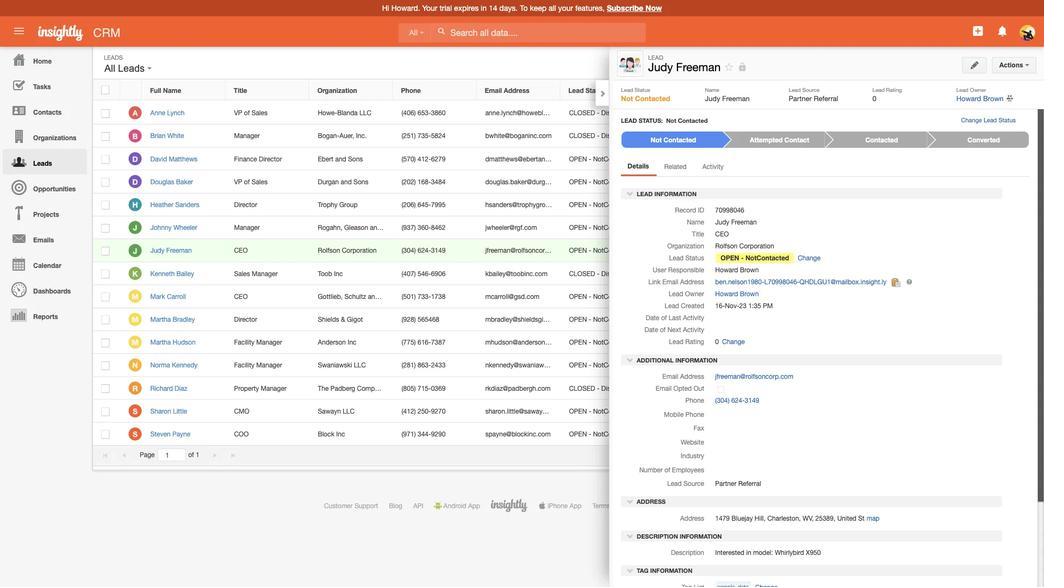 Task type: describe. For each thing, give the bounding box(es) containing it.
pm for bwhite@boganinc.com
[[701, 132, 711, 140]]

(937) 360-8462 cell
[[393, 217, 477, 240]]

pm for douglas.baker@durganandsons.com
[[701, 178, 711, 186]]

follow image for sharon.little@sawayn.com
[[832, 407, 843, 417]]

name judy freeman
[[705, 87, 750, 103]]

service
[[620, 502, 641, 510]]

follow image for spayne@blockinc.com
[[832, 430, 843, 440]]

lead status not contacted
[[621, 87, 671, 103]]

nov- for jwheeler@rgf.com
[[663, 224, 677, 232]]

pm for mbradley@shieldsgigot.com
[[701, 316, 711, 323]]

steven payne
[[150, 431, 191, 438]]

1 horizontal spatial title
[[692, 231, 705, 238]]

b row
[[93, 125, 878, 148]]

bwhite@boganinc.com
[[486, 132, 552, 140]]

last
[[669, 314, 682, 322]]

wheeler
[[174, 224, 197, 232]]

mcarroll@gsd.com cell
[[477, 285, 561, 308]]

llc inside a row
[[360, 109, 372, 117]]

follow image for bwhite@boganinc.com
[[832, 131, 843, 142]]

s link for steven payne
[[129, 428, 142, 441]]

(251) 735-5824 cell
[[393, 125, 477, 148]]

address down number
[[636, 499, 666, 506]]

863-
[[418, 362, 431, 369]]

16- for kbailey@toobinc.com
[[653, 270, 663, 277]]

open inside h row
[[569, 201, 587, 209]]

1 horizontal spatial rolfson
[[716, 242, 738, 250]]

16- for mhudson@andersoninc.com
[[653, 339, 663, 346]]

howard brown link for mcarroll@gsd.com
[[748, 293, 792, 300]]

n link
[[129, 359, 142, 372]]

import for import leads
[[895, 144, 914, 151]]

&
[[341, 316, 345, 323]]

16-nov-23 1:35 pm for bwhite@boganinc.com
[[653, 132, 711, 140]]

howard for anne.lynch@howeblanda.com
[[748, 109, 771, 117]]

lynch
[[167, 109, 185, 117]]

rating for lead rating 0
[[887, 87, 902, 93]]

anderson inc cell
[[310, 331, 393, 354]]

navigation containing home
[[0, 47, 87, 328]]

- inside r "row"
[[597, 385, 600, 392]]

email up email opted out
[[663, 373, 679, 381]]

pm down the l70998046-
[[763, 302, 773, 310]]

1 horizontal spatial rolfson corporation
[[716, 242, 775, 250]]

manager cell for j
[[226, 217, 310, 240]]

16- for hsanders@trophygroup.com
[[653, 201, 663, 209]]

lead down 'link email address'
[[669, 290, 684, 298]]

2 vertical spatial activity
[[683, 326, 705, 334]]

opportunities
[[33, 185, 76, 193]]

notcontacted inside n row
[[593, 362, 635, 369]]

closed - disqualified for b
[[569, 132, 636, 140]]

name for name
[[687, 219, 705, 226]]

jfreeman@rolfsoncorp.com cell
[[477, 240, 564, 262]]

0 horizontal spatial lead owner
[[669, 290, 705, 298]]

status up responsible
[[686, 254, 705, 262]]

1 vertical spatial partner
[[716, 480, 737, 488]]

details link
[[621, 159, 656, 175]]

0 inside the lead rating 0
[[873, 94, 877, 103]]

emails
[[33, 236, 54, 244]]

address up "anne.lynch@howeblanda.com" cell
[[504, 86, 530, 94]]

leads up the all leads
[[104, 54, 123, 61]]

(407) 546-6906
[[402, 270, 446, 277]]

of right number
[[665, 466, 671, 474]]

shields & gigot
[[318, 316, 363, 323]]

status up "anne.lynch@howeblanda.com closed - disqualified"
[[586, 86, 606, 94]]

m for martha hudson
[[132, 338, 139, 347]]

employees
[[672, 466, 705, 474]]

23 for hsanders@trophygroup.com
[[677, 201, 685, 209]]

open - notcontacted cell for mhudson@andersoninc.com
[[561, 331, 645, 354]]

pm for sharon.little@sawayn.com
[[701, 408, 711, 415]]

trial
[[440, 4, 452, 13]]

r row
[[93, 377, 878, 400]]

lead inside lead source partner referral
[[789, 87, 801, 93]]

and left farrell
[[370, 224, 381, 232]]

closed - disqualified cell for k
[[561, 262, 645, 285]]

nov- for mcarroll@gsd.com
[[663, 293, 677, 300]]

address down responsible
[[681, 278, 705, 286]]

address up out
[[681, 373, 705, 381]]

judy down 70998046
[[716, 219, 730, 226]]

16- for sharon.little@sawayn.com
[[653, 408, 663, 415]]

0 vertical spatial judy freeman
[[649, 60, 721, 74]]

lead inside lead status not contacted
[[621, 87, 634, 93]]

swaniawski
[[318, 362, 352, 369]]

lead up last
[[665, 302, 680, 310]]

chevron right image
[[599, 90, 607, 97]]

judy inside j row
[[150, 247, 165, 254]]

(775) 616-7387 cell
[[393, 331, 477, 354]]

lead down new
[[957, 87, 969, 93]]

howard inside 'cell'
[[748, 385, 771, 392]]

3149 for (304) 624-3149 link
[[745, 397, 760, 404]]

closed - disqualified cell for b
[[561, 125, 645, 148]]

import for import / export
[[885, 128, 909, 135]]

durgan
[[318, 178, 339, 186]]

16- for rkdiaz@padbergh.com
[[653, 385, 663, 392]]

1 vertical spatial lead status
[[670, 254, 705, 262]]

contacted down import / export
[[866, 136, 899, 144]]

sawayn
[[318, 408, 341, 415]]

(570)
[[402, 155, 416, 163]]

description information
[[636, 533, 722, 540]]

email left opted
[[656, 385, 672, 392]]

judy freeman inside row group
[[150, 247, 192, 254]]

pm for jwheeler@rgf.com
[[701, 224, 711, 232]]

app for android app
[[468, 502, 480, 510]]

howard brown for bwhite@boganinc.com
[[748, 132, 792, 140]]

howard brown for nkennedy@swaniawskillc.com
[[748, 362, 792, 369]]

freeman inside name judy freeman
[[723, 94, 750, 103]]

anne.lynch@howeblanda.com cell
[[477, 102, 573, 125]]

d for david matthews
[[132, 155, 138, 164]]

of left next
[[660, 326, 666, 334]]

r
[[132, 384, 138, 393]]

freeman down 70998046
[[732, 219, 757, 226]]

howard brown for mhudson@andersoninc.com
[[748, 339, 792, 346]]

1 vertical spatial owner
[[685, 290, 705, 298]]

23 for kbailey@toobinc.com
[[677, 270, 685, 277]]

tag information
[[636, 568, 693, 575]]

Search this list... text field
[[680, 54, 802, 71]]

16-nov-23 1:35 pm for sharon.little@sawayn.com
[[653, 408, 711, 415]]

swaniawski llc cell
[[310, 354, 393, 377]]

source for lead source partner referral
[[803, 87, 820, 93]]

3484
[[431, 178, 446, 186]]

leads inside button
[[118, 63, 145, 74]]

schultz
[[345, 293, 366, 300]]

lead up user responsible
[[670, 254, 684, 262]]

howard for sharon.little@sawayn.com
[[748, 408, 771, 415]]

howard brown link for anne.lynch@howeblanda.com
[[748, 109, 792, 117]]

trophy group cell
[[310, 194, 393, 217]]

responsible
[[669, 266, 705, 274]]

douglas.baker@durganandsons.com
[[486, 178, 592, 186]]

gleason
[[344, 224, 368, 232]]

(304) 624-3149 for (304) 624-3149 link
[[716, 397, 760, 404]]

344-
[[418, 431, 431, 438]]

16-nov-23 1:35 pm for nkennedy@swaniawskillc.com
[[653, 362, 711, 369]]

23 for mhudson@andersoninc.com
[[677, 339, 685, 346]]

map
[[867, 515, 880, 522]]

judy right lead icon
[[649, 60, 673, 74]]

email down user responsible
[[663, 278, 679, 286]]

0 vertical spatial ceo
[[716, 231, 729, 238]]

1:35 down 'ben.nelson1980-'
[[749, 302, 762, 310]]

645-
[[418, 201, 431, 209]]

corporation inside cell
[[342, 247, 377, 254]]

the padberg company cell
[[310, 377, 393, 400]]

brian white link
[[150, 132, 190, 140]]

16-nov-23 1:35 pm cell for sharon.little@sawayn.com
[[645, 400, 740, 423]]

open - notcontacted cell for sharon.little@sawayn.com
[[561, 400, 645, 423]]

details
[[628, 162, 649, 170]]

1 vertical spatial date
[[645, 326, 659, 334]]

lead left status:
[[621, 117, 637, 124]]

168-
[[418, 178, 431, 186]]

16-nov-23 1:35 pm cell for mhudson@andersoninc.com
[[645, 331, 740, 354]]

follow image for jwheeler@rgf.com
[[832, 223, 843, 233]]

change record owner image
[[1007, 94, 1014, 103]]

toob inc cell
[[310, 262, 393, 285]]

notcontacted inside h row
[[593, 201, 635, 209]]

- inside a row
[[597, 109, 600, 117]]

16- for mcarroll@gsd.com
[[653, 293, 663, 300]]

information for description information
[[680, 533, 722, 540]]

lead up converted
[[984, 117, 998, 124]]

converted
[[968, 136, 1001, 144]]

(304) 624-3149 for the (304) 624-3149 cell
[[402, 247, 446, 254]]

export
[[915, 128, 939, 135]]

2 m row from the top
[[93, 308, 878, 331]]

16-nov-23 1:35 pm for spayne@blockinc.com
[[653, 431, 711, 438]]

vp of sales for a
[[234, 109, 268, 117]]

1:35 for jfreeman@rolfsoncorp.com
[[686, 247, 699, 254]]

brian
[[150, 132, 166, 140]]

(412) 250-9270 cell
[[393, 400, 477, 423]]

charleston,
[[768, 515, 801, 522]]

and right schultz
[[368, 293, 379, 300]]

brown for jwheeler@rgf.com
[[773, 224, 792, 232]]

interested in model: whirlybird x950
[[716, 549, 821, 557]]

- inside the k row
[[597, 270, 600, 277]]

vp of sales for d
[[234, 178, 268, 186]]

mobile phone
[[664, 411, 705, 418]]

notifications image
[[997, 24, 1010, 38]]

chevron down image for tag information
[[627, 567, 634, 575]]

new lead link
[[961, 54, 1006, 71]]

gottlieb, schultz and d'amore cell
[[310, 285, 407, 308]]

dmatthews@ebertandsons.com cell
[[477, 148, 578, 171]]

16-nov-23 1:35 pm for mbradley@shieldsgigot.com
[[653, 316, 711, 323]]

1 horizontal spatial email address
[[663, 373, 705, 381]]

0 horizontal spatial referral
[[739, 480, 762, 488]]

interested
[[716, 549, 745, 557]]

the
[[318, 385, 329, 392]]

23 down 'ben.nelson1980-'
[[740, 302, 747, 310]]

freeman inside row group
[[166, 247, 192, 254]]

change lead status
[[962, 117, 1016, 124]]

pm for jfreeman@rolfsoncorp.com
[[701, 247, 711, 254]]

0 vertical spatial phone
[[401, 86, 421, 94]]

contacted link
[[826, 132, 927, 148]]

lead left chevron right icon
[[569, 86, 584, 94]]

16-nov-23 1:35 pm cell for rkdiaz@padbergh.com
[[645, 377, 740, 400]]

0 vertical spatial lead status
[[569, 86, 606, 94]]

and right durgan
[[341, 178, 352, 186]]

lead information
[[636, 191, 697, 198]]

1 vertical spatial organization
[[668, 242, 705, 250]]

howard brown for mcarroll@gsd.com
[[748, 293, 792, 300]]

all
[[549, 4, 556, 13]]

right click to copy email address image
[[893, 279, 901, 287]]

(281) 863-2433
[[402, 362, 446, 369]]

2 j row from the top
[[93, 240, 878, 262]]

Search all data.... text field
[[432, 23, 646, 42]]

2 s row from the top
[[93, 423, 878, 446]]

closed - disqualified for r
[[569, 385, 636, 392]]

iphone app link
[[539, 502, 582, 510]]

8462
[[431, 224, 446, 232]]

16- for spayne@blockinc.com
[[653, 431, 663, 438]]

blog
[[389, 502, 403, 510]]

spayne@blockinc.com
[[486, 431, 551, 438]]

vp of sales cell for d
[[226, 171, 310, 194]]

heather sanders
[[150, 201, 200, 209]]

director cell for h
[[226, 194, 310, 217]]

not contacted
[[651, 136, 697, 144]]

property manager cell
[[226, 377, 310, 400]]

closed inside a row
[[569, 109, 596, 117]]

n row
[[93, 354, 878, 377]]

open - notcontacted cell for mbradley@shieldsgigot.com
[[561, 308, 645, 331]]

h row
[[93, 194, 878, 217]]

leads link
[[3, 149, 87, 175]]

3149 for the (304) 624-3149 cell
[[431, 247, 446, 254]]

1 vertical spatial 0
[[716, 338, 719, 346]]

leads down export
[[916, 144, 933, 151]]

j for judy freeman
[[133, 246, 137, 255]]

all leads
[[104, 63, 147, 74]]

kenneth
[[150, 270, 175, 277]]

0 horizontal spatial email address
[[485, 86, 530, 94]]

diaz
[[175, 385, 187, 392]]

judy inside name judy freeman
[[705, 94, 721, 103]]

250-
[[418, 408, 431, 415]]

16-nov-23 1:35 pm cell for jwheeler@rgf.com
[[645, 217, 740, 240]]

0 vertical spatial lead owner
[[957, 87, 987, 93]]

16-nov-23 1:35 pm for hsanders@trophygroup.com
[[653, 201, 711, 209]]

email opted out
[[656, 385, 705, 392]]

description for description information
[[637, 533, 678, 540]]

director for h
[[234, 201, 257, 209]]

johnny wheeler
[[150, 224, 197, 232]]

sales manager cell
[[226, 262, 310, 285]]

manager inside j row
[[234, 224, 260, 232]]

rolfson inside cell
[[318, 247, 340, 254]]

1 vertical spatial activity
[[683, 314, 705, 322]]

lead down number of employees
[[668, 480, 682, 488]]

heather sanders link
[[150, 201, 205, 209]]

bogan-auer, inc.
[[318, 132, 367, 140]]

0 vertical spatial title
[[234, 86, 247, 94]]

b link
[[129, 129, 142, 142]]

norma kennedy
[[150, 362, 198, 369]]

all link
[[399, 23, 431, 43]]

nov- for rkdiaz@padbergh.com
[[663, 385, 677, 392]]

lead down details link
[[637, 191, 653, 198]]

howard brown link for jfreeman@rolfsoncorp.com
[[748, 247, 792, 254]]

23 for mbradley@shieldsgigot.com
[[677, 316, 685, 323]]

(206) 645-7995 cell
[[393, 194, 477, 217]]

1 m row from the top
[[93, 285, 878, 308]]

bailey
[[177, 270, 194, 277]]

support
[[355, 502, 378, 510]]

new lead
[[969, 59, 999, 66]]

disqualified inside a row
[[602, 109, 636, 117]]

nov- down recent
[[905, 188, 919, 196]]

a row
[[93, 102, 878, 125]]

manager for m
[[256, 339, 282, 346]]

l70998046-
[[765, 278, 800, 286]]

model:
[[754, 549, 774, 557]]

email up a row
[[485, 86, 502, 94]]

open - notcontacted for spayne@blockinc.com
[[569, 431, 635, 438]]

howe-blanda llc cell
[[310, 102, 393, 125]]

nov- down 'ben.nelson1980-'
[[726, 302, 740, 310]]

23 down the your recent imports
[[919, 188, 926, 196]]

howard brown for jwheeler@rgf.com
[[748, 224, 792, 232]]

lead down next
[[669, 338, 684, 346]]

link email address
[[649, 278, 705, 286]]

record permissions image
[[738, 60, 748, 74]]

- inside b row
[[597, 132, 600, 140]]

related link
[[658, 159, 694, 176]]

property
[[234, 385, 259, 392]]

nov- for bwhite@boganinc.com
[[663, 132, 677, 140]]

1:35 for anne.lynch@howeblanda.com
[[686, 109, 699, 117]]

hsanders@trophygroup.com cell
[[477, 194, 568, 217]]

api link
[[414, 502, 424, 510]]

0 horizontal spatial name
[[163, 86, 181, 94]]

not contacted link
[[622, 132, 723, 148]]

howard brown link for nkennedy@swaniawskillc.com
[[748, 362, 792, 369]]

lead rating 0
[[873, 87, 902, 103]]

0 horizontal spatial change
[[723, 338, 745, 346]]

leads inside navigation
[[33, 159, 52, 167]]

jfreeman@rolfsoncorp.com for jfreeman@rolfsoncorp.com "link"
[[716, 373, 794, 381]]

status inside lead status not contacted
[[635, 87, 651, 93]]

united
[[838, 515, 857, 522]]

cmo
[[234, 408, 250, 415]]

(251) 735-5824
[[402, 132, 446, 140]]

trophy
[[318, 201, 338, 209]]

howard brown cell
[[740, 377, 824, 400]]

chevron down image for record id
[[627, 190, 634, 198]]

23 for nkennedy@swaniawskillc.com
[[677, 362, 685, 369]]

16-nov-23 1:35 pm for jfreeman@rolfsoncorp.com
[[653, 247, 711, 254]]

referral inside lead source partner referral
[[814, 94, 839, 103]]

the padberg company
[[318, 385, 386, 392]]

1 horizontal spatial in
[[747, 549, 752, 557]]

1 vertical spatial judy freeman
[[716, 219, 757, 226]]

sharon.little@sawayn.com
[[486, 408, 561, 415]]

not for lead status: not contacted
[[667, 117, 677, 124]]

3 m row from the top
[[93, 331, 878, 354]]

steven
[[150, 431, 171, 438]]

brown inside 'cell'
[[773, 385, 792, 392]]

inc for k
[[334, 270, 343, 277]]

dashboards
[[33, 287, 71, 295]]

bwhite@boganinc.com cell
[[477, 125, 561, 148]]



Task type: locate. For each thing, give the bounding box(es) containing it.
source up contact
[[803, 87, 820, 93]]

16-nov-23 1:35 pm up opted
[[653, 362, 711, 369]]

0 horizontal spatial 3149
[[431, 247, 446, 254]]

row group
[[93, 102, 878, 446]]

contacted up not contacted
[[678, 117, 708, 124]]

2 vertical spatial not
[[651, 136, 662, 144]]

1 vertical spatial vp of sales
[[234, 178, 268, 186]]

additional information
[[636, 357, 718, 364]]

2 facility from the top
[[234, 362, 255, 369]]

rolfson corporation up toob inc cell
[[318, 247, 377, 254]]

ceo for m
[[234, 293, 248, 300]]

closed inside r "row"
[[569, 385, 596, 392]]

11 16-nov-23 1:35 pm cell from the top
[[645, 354, 740, 377]]

1 s from the top
[[133, 407, 138, 416]]

1 vertical spatial facility
[[234, 362, 255, 369]]

m row down kbailey@toobinc.com
[[93, 285, 878, 308]]

0 vertical spatial vp of sales
[[234, 109, 268, 117]]

1 app from the left
[[468, 502, 480, 510]]

rolfson corporation inside cell
[[318, 247, 377, 254]]

follow image for dmatthews@ebertandsons.com
[[832, 154, 843, 165]]

2 follow image from the top
[[832, 269, 843, 279]]

0 horizontal spatial source
[[684, 480, 705, 488]]

1 closed - disqualified from the top
[[569, 132, 636, 140]]

(805) 715-0369
[[402, 385, 446, 392]]

pm up responsible
[[701, 247, 711, 254]]

1 vertical spatial (304)
[[716, 397, 730, 404]]

d row down b row
[[93, 171, 878, 194]]

nov- up 'link email address'
[[663, 270, 677, 277]]

2 m from the top
[[132, 315, 139, 324]]

j link for johnny wheeler
[[129, 221, 142, 234]]

durgan and sons cell
[[310, 171, 393, 194]]

0 vertical spatial closed - disqualified
[[569, 132, 636, 140]]

company
[[357, 385, 386, 392]]

1 horizontal spatial (304) 624-3149
[[716, 397, 760, 404]]

closed - disqualified cell for r
[[561, 377, 645, 400]]

1:35 up additional information
[[686, 339, 699, 346]]

16-nov-23 1:35 pm down related link in the top of the page
[[653, 178, 711, 186]]

leads
[[104, 54, 123, 61], [118, 63, 145, 74], [916, 144, 933, 151], [33, 159, 52, 167]]

2 d row from the top
[[93, 171, 878, 194]]

pm inside h row
[[701, 201, 711, 209]]

lead right lead icon
[[649, 54, 664, 61]]

2 disqualified from the top
[[602, 132, 636, 140]]

not
[[621, 94, 633, 103], [667, 117, 677, 124], [651, 136, 662, 144]]

import down the imports
[[928, 188, 947, 196]]

1 vertical spatial j
[[133, 246, 137, 255]]

2 director cell from the top
[[226, 308, 310, 331]]

1 vertical spatial title
[[692, 231, 705, 238]]

follow image inside n row
[[832, 361, 843, 371]]

(406) 653-3860
[[402, 109, 446, 117]]

3149 down jfreeman@rolfsoncorp.com "link"
[[745, 397, 760, 404]]

cmo cell
[[226, 400, 310, 423]]

rkdiaz@padbergh.com cell
[[477, 377, 561, 400]]

0 left recycle bin link
[[873, 94, 877, 103]]

richard diaz link
[[150, 385, 193, 392]]

1 horizontal spatial owner
[[971, 87, 987, 93]]

rogahn, gleason and farrell cell
[[310, 217, 401, 240]]

brown inside b row
[[773, 132, 792, 140]]

lead right new
[[984, 59, 999, 66]]

0 horizontal spatial title
[[234, 86, 247, 94]]

swaniawski llc
[[318, 362, 366, 369]]

23 inside b row
[[677, 132, 685, 140]]

contacted inside lead status not contacted
[[635, 94, 671, 103]]

vp inside a row
[[234, 109, 242, 117]]

closed - disqualified cell for a
[[561, 102, 645, 125]]

0 horizontal spatial owner
[[685, 290, 705, 298]]

nov- down next
[[663, 339, 677, 346]]

1 horizontal spatial your
[[885, 172, 903, 180]]

a
[[133, 109, 138, 118]]

matthews
[[169, 155, 198, 163]]

manager inside m row
[[256, 339, 282, 346]]

16-nov-23 1:35 pm down 'ben.nelson1980-'
[[716, 302, 773, 310]]

0 vertical spatial activity
[[703, 163, 724, 170]]

2 facility manager from the top
[[234, 362, 282, 369]]

(928)
[[402, 316, 416, 323]]

of left 1
[[188, 452, 194, 459]]

1:35 inside b row
[[686, 132, 699, 140]]

16-nov-23 1:35 pm cell
[[645, 102, 740, 125], [645, 125, 740, 148], [645, 171, 740, 194], [645, 194, 740, 217], [645, 217, 740, 240], [645, 240, 740, 262], [645, 262, 740, 285], [645, 285, 740, 308], [645, 308, 740, 331], [645, 331, 740, 354], [645, 354, 740, 377], [645, 377, 740, 400], [645, 400, 740, 423], [645, 423, 740, 446]]

nov- up email opted out
[[663, 362, 677, 369]]

subscribe
[[607, 4, 644, 13]]

freeman down johnny wheeler "link"
[[166, 247, 192, 254]]

1 vertical spatial import
[[895, 144, 914, 151]]

follow image for r
[[832, 384, 843, 394]]

manager for r
[[261, 385, 287, 392]]

0 vertical spatial your
[[423, 4, 438, 13]]

23 down next
[[677, 339, 685, 346]]

import leads
[[893, 144, 933, 151]]

ceo inside j row
[[234, 247, 248, 254]]

brown inside a row
[[773, 109, 792, 117]]

s link for sharon little
[[129, 405, 142, 418]]

closed - disqualified cell
[[561, 102, 645, 125], [561, 125, 645, 148], [561, 262, 645, 285], [561, 377, 645, 400]]

disqualified
[[602, 109, 636, 117], [602, 132, 636, 140], [602, 270, 636, 277], [602, 385, 636, 392]]

0 vertical spatial s link
[[129, 405, 142, 418]]

nov- for nkennedy@swaniawskillc.com
[[663, 362, 677, 369]]

1 follow image from the top
[[832, 108, 843, 119]]

open inside n row
[[569, 362, 587, 369]]

howard brown inside a row
[[748, 109, 792, 117]]

jwheeler@rgf.com cell
[[477, 217, 561, 240]]

import down /
[[895, 144, 914, 151]]

1 vertical spatial d
[[132, 177, 138, 186]]

16-nov-23 1:35 pm up user responsible
[[653, 247, 711, 254]]

of right the terms
[[612, 502, 618, 510]]

None checkbox
[[101, 132, 110, 141], [101, 155, 110, 164], [101, 201, 110, 210], [101, 385, 110, 394], [101, 431, 110, 439], [101, 132, 110, 141], [101, 155, 110, 164], [101, 201, 110, 210], [101, 385, 110, 394], [101, 431, 110, 439]]

1 vertical spatial llc
[[354, 362, 366, 369]]

carroll
[[167, 293, 186, 300]]

m row
[[93, 285, 878, 308], [93, 308, 878, 331], [93, 331, 878, 354]]

your
[[559, 4, 574, 13]]

1 manager cell from the top
[[226, 125, 310, 148]]

8 16-nov-23 1:35 pm cell from the top
[[645, 285, 740, 308]]

your left recent
[[885, 172, 903, 180]]

(304) inside cell
[[402, 247, 416, 254]]

1 vertical spatial phone
[[686, 397, 705, 404]]

1 horizontal spatial referral
[[814, 94, 839, 103]]

rating
[[887, 87, 902, 93], [686, 338, 705, 346]]

inc inside block inc cell
[[336, 431, 345, 438]]

1 horizontal spatial rating
[[887, 87, 902, 93]]

None checkbox
[[101, 86, 109, 94], [101, 109, 110, 118], [101, 178, 110, 187], [101, 224, 110, 233], [101, 247, 110, 256], [101, 270, 110, 279], [101, 293, 110, 302], [101, 316, 110, 325], [101, 339, 110, 348], [101, 362, 110, 371], [101, 408, 110, 417], [101, 86, 109, 94], [101, 109, 110, 118], [101, 178, 110, 187], [101, 224, 110, 233], [101, 247, 110, 256], [101, 270, 110, 279], [101, 293, 110, 302], [101, 316, 110, 325], [101, 339, 110, 348], [101, 362, 110, 371], [101, 408, 110, 417]]

16- inside h row
[[653, 201, 663, 209]]

facility manager cell for n
[[226, 354, 310, 377]]

disqualified inside r "row"
[[602, 385, 636, 392]]

change link for 0
[[719, 337, 745, 348]]

shields
[[318, 316, 339, 323]]

3 follow image from the top
[[832, 338, 843, 348]]

and right ebert
[[335, 155, 346, 163]]

2 horizontal spatial change
[[962, 117, 983, 124]]

4 closed - disqualified cell from the top
[[561, 377, 645, 400]]

0 vertical spatial 0
[[873, 94, 877, 103]]

howard brown inside 'cell'
[[748, 385, 792, 392]]

title
[[234, 86, 247, 94], [692, 231, 705, 238]]

9 open - notcontacted cell from the top
[[561, 354, 645, 377]]

10 16-nov-23 1:35 pm cell from the top
[[645, 331, 740, 354]]

1 vertical spatial ceo
[[234, 247, 248, 254]]

23 down related link in the top of the page
[[677, 178, 685, 186]]

freeman up name judy freeman
[[677, 60, 721, 74]]

m link for mark carroll
[[129, 290, 142, 303]]

director inside cell
[[259, 155, 282, 163]]

nkennedy@swaniawskillc.com
[[486, 362, 574, 369]]

howard brown link for mhudson@andersoninc.com
[[748, 339, 792, 346]]

2 vertical spatial import
[[928, 188, 947, 196]]

manager inside b row
[[234, 132, 260, 140]]

1:35 inside n row
[[686, 362, 699, 369]]

information right tag
[[651, 568, 693, 575]]

open - notcontacted cell
[[561, 148, 645, 171], [561, 171, 645, 194], [561, 194, 645, 217], [561, 217, 645, 240], [561, 240, 645, 262], [561, 285, 645, 308], [561, 308, 645, 331], [561, 331, 645, 354], [561, 354, 645, 377], [561, 400, 645, 423], [561, 423, 645, 446]]

16- inside a row
[[653, 109, 663, 117]]

- inside h row
[[589, 201, 592, 209]]

4 16-nov-23 1:35 pm cell from the top
[[645, 194, 740, 217]]

3 m link from the top
[[129, 336, 142, 349]]

activity up lead rating
[[683, 326, 705, 334]]

s for steven payne
[[133, 430, 138, 439]]

1 facility manager from the top
[[234, 339, 282, 346]]

1:35 up fax
[[686, 408, 699, 415]]

closed - disqualified inside r "row"
[[569, 385, 636, 392]]

tasks link
[[3, 72, 87, 98]]

16-nov-23 1:35 pm inside r "row"
[[653, 385, 711, 392]]

1:35 up website
[[686, 431, 699, 438]]

1:35 up lead status: not contacted
[[686, 109, 699, 117]]

subscribe now link
[[607, 4, 662, 13]]

d row
[[93, 148, 878, 171], [93, 171, 878, 194]]

pm down name judy freeman
[[701, 109, 711, 117]]

sales manager
[[234, 270, 278, 277]]

pm inside b row
[[701, 132, 711, 140]]

related
[[665, 163, 687, 170]]

6 16-nov-23 1:35 pm cell from the top
[[645, 240, 740, 262]]

padberg
[[331, 385, 355, 392]]

4 open - notcontacted cell from the top
[[561, 217, 645, 240]]

2 d link from the top
[[129, 175, 142, 188]]

2 m link from the top
[[129, 313, 142, 326]]

lead status up responsible
[[670, 254, 705, 262]]

howard for mcarroll@gsd.com
[[748, 293, 771, 300]]

facility inside n row
[[234, 362, 255, 369]]

546-
[[418, 270, 431, 277]]

all inside button
[[104, 63, 115, 74]]

vp of sales cell
[[226, 102, 310, 125], [226, 171, 310, 194]]

3 disqualified from the top
[[602, 270, 636, 277]]

mhudson@andersoninc.com cell
[[477, 331, 569, 354]]

3 16-nov-23 1:35 pm cell from the top
[[645, 171, 740, 194]]

2 facility manager cell from the top
[[226, 354, 310, 377]]

pm up website
[[701, 431, 711, 438]]

1 vertical spatial d link
[[129, 175, 142, 188]]

0 horizontal spatial lead status
[[569, 86, 606, 94]]

12 16-nov-23 1:35 pm cell from the top
[[645, 377, 740, 400]]

k row
[[93, 262, 878, 285]]

s left the steven
[[133, 430, 138, 439]]

lead
[[649, 54, 664, 61], [984, 59, 999, 66], [569, 86, 584, 94], [621, 87, 634, 93], [789, 87, 801, 93], [873, 87, 885, 93], [957, 87, 969, 93], [984, 117, 998, 124], [621, 117, 637, 124], [637, 191, 653, 198], [670, 254, 684, 262], [669, 290, 684, 298], [665, 302, 680, 310], [669, 338, 684, 346], [668, 480, 682, 488]]

2 vertical spatial phone
[[686, 411, 705, 418]]

follow image inside h row
[[832, 200, 843, 211]]

ceo for j
[[234, 247, 248, 254]]

1 horizontal spatial corporation
[[740, 242, 775, 250]]

1 16-nov-23 1:35 pm cell from the top
[[645, 102, 740, 125]]

m link for martha hudson
[[129, 336, 142, 349]]

2 s link from the top
[[129, 428, 142, 441]]

- inside n row
[[589, 362, 592, 369]]

1 chevron down image from the top
[[627, 498, 634, 506]]

howard brown for jfreeman@rolfsoncorp.com
[[748, 247, 792, 254]]

new
[[969, 59, 982, 66]]

page
[[140, 452, 155, 459]]

mhudson@andersoninc.com open - notcontacted
[[486, 339, 635, 346]]

inc for m
[[348, 339, 357, 346]]

facility manager for m
[[234, 339, 282, 346]]

0 horizontal spatial change link
[[719, 337, 745, 348]]

1 vp of sales from the top
[[234, 109, 268, 117]]

2 vertical spatial m link
[[129, 336, 142, 349]]

23 up 'link email address'
[[677, 270, 685, 277]]

16-nov-23 1:35 pm down opted
[[653, 408, 711, 415]]

0 vertical spatial organization
[[318, 86, 357, 94]]

sales inside cell
[[234, 270, 250, 277]]

(928) 565468 cell
[[393, 308, 477, 331]]

email address up "anne.lynch@howeblanda.com" cell
[[485, 86, 530, 94]]

pm for kbailey@toobinc.com
[[701, 270, 711, 277]]

dmatthews@ebertandsons.com
[[486, 155, 578, 163]]

m for mark carroll
[[132, 292, 139, 301]]

hudson
[[173, 339, 196, 346]]

pm
[[701, 109, 711, 117], [701, 132, 711, 140], [701, 178, 711, 186], [701, 201, 711, 209], [701, 224, 711, 232], [701, 247, 711, 254], [701, 270, 711, 277], [701, 293, 711, 300], [763, 302, 773, 310], [701, 316, 711, 323], [701, 339, 711, 346], [701, 362, 711, 369], [701, 385, 711, 392], [701, 408, 711, 415], [701, 431, 711, 438]]

1 horizontal spatial 624-
[[732, 397, 745, 404]]

(202) 168-3484 cell
[[393, 171, 477, 194]]

brown for kbailey@toobinc.com
[[773, 270, 792, 277]]

2 horizontal spatial name
[[705, 87, 720, 93]]

1 vertical spatial chevron down image
[[627, 567, 634, 575]]

2 chevron down image from the top
[[627, 567, 634, 575]]

(805) 715-0369 cell
[[393, 377, 477, 400]]

1 horizontal spatial app
[[570, 502, 582, 510]]

phone
[[401, 86, 421, 94], [686, 397, 705, 404], [686, 411, 705, 418]]

activity down created
[[683, 314, 705, 322]]

chevron down image
[[627, 498, 634, 506], [627, 567, 634, 575]]

16-nov-23 1:35 pm inside the k row
[[653, 270, 711, 277]]

privacy policy
[[652, 502, 693, 510]]

1 m link from the top
[[129, 290, 142, 303]]

recycle bin
[[896, 86, 937, 93]]

0 vertical spatial facility manager
[[234, 339, 282, 346]]

howard brown link for bwhite@boganinc.com
[[748, 132, 792, 140]]

23 inside r "row"
[[677, 385, 685, 392]]

nov- up mobile
[[663, 385, 677, 392]]

4 follow image from the top
[[832, 361, 843, 371]]

owner up created
[[685, 290, 705, 298]]

organization up responsible
[[668, 242, 705, 250]]

nov- down 'link email address'
[[663, 293, 677, 300]]

chevron down image
[[627, 190, 634, 198], [627, 356, 634, 364], [627, 533, 634, 540]]

(281) 863-2433 cell
[[393, 354, 477, 377]]

howard
[[957, 94, 982, 103], [748, 109, 771, 117], [748, 132, 771, 140], [748, 224, 771, 232], [748, 247, 771, 254], [716, 266, 739, 274], [748, 270, 771, 277], [716, 290, 739, 298], [748, 293, 771, 300], [748, 339, 771, 346], [748, 362, 771, 369], [748, 385, 771, 392], [748, 408, 771, 415]]

1:35 down related link in the top of the page
[[686, 178, 699, 186]]

j row
[[93, 217, 878, 240], [93, 240, 878, 262]]

pm up fax
[[701, 408, 711, 415]]

show sidebar image
[[936, 59, 944, 66]]

howard brown link for kbailey@toobinc.com
[[748, 270, 792, 277]]

0 vertical spatial 3149
[[431, 247, 446, 254]]

johnny
[[150, 224, 172, 232]]

(251)
[[402, 132, 416, 140]]

follow image
[[724, 62, 735, 72], [832, 131, 843, 142], [832, 154, 843, 165], [832, 177, 843, 188], [832, 200, 843, 211], [832, 223, 843, 233], [832, 246, 843, 256], [832, 292, 843, 302], [832, 315, 843, 325], [832, 407, 843, 417], [832, 430, 843, 440]]

manager inside r "row"
[[261, 385, 287, 392]]

23 for sharon.little@sawayn.com
[[677, 408, 685, 415]]

16-nov-23 1:35 pm cell for kbailey@toobinc.com
[[645, 262, 740, 285]]

number of employees
[[640, 466, 705, 474]]

624- for (304) 624-3149 link
[[732, 397, 745, 404]]

pm down created
[[701, 316, 711, 323]]

16-nov-23 1:35 pm up website
[[653, 431, 711, 438]]

director inside m row
[[234, 316, 257, 323]]

23 down record
[[677, 224, 685, 232]]

16-nov-23 1:35 pm inside b row
[[653, 132, 711, 140]]

6906
[[431, 270, 446, 277]]

chevron down image down the service
[[627, 533, 634, 540]]

contact
[[785, 136, 810, 144]]

2 chevron down image from the top
[[627, 356, 634, 364]]

2 closed - disqualified cell from the top
[[561, 125, 645, 148]]

0 vertical spatial owner
[[971, 87, 987, 93]]

director inside h row
[[234, 201, 257, 209]]

412-
[[418, 155, 431, 163]]

23 for mcarroll@gsd.com
[[677, 293, 685, 300]]

0 vertical spatial vp
[[234, 109, 242, 117]]

gottlieb,
[[318, 293, 343, 300]]

lead inside the lead rating 0
[[873, 87, 885, 93]]

1 vp of sales cell from the top
[[226, 102, 310, 125]]

8 open - notcontacted cell from the top
[[561, 331, 645, 354]]

1 open - notcontacted cell from the top
[[561, 148, 645, 171]]

follow image inside a row
[[832, 108, 843, 119]]

1 d row from the top
[[93, 148, 878, 171]]

all down howard.
[[409, 29, 418, 37]]

1 vertical spatial manager cell
[[226, 217, 310, 240]]

1 vp from the top
[[234, 109, 242, 117]]

howard inside n row
[[748, 362, 771, 369]]

23 down email opted out
[[677, 408, 685, 415]]

1 j from the top
[[133, 223, 137, 232]]

1:35 for mbradley@shieldsgigot.com
[[686, 316, 699, 323]]

2 j from the top
[[133, 246, 137, 255]]

llc inside "s" row
[[343, 408, 355, 415]]

1:35 inside h row
[[686, 201, 699, 209]]

android
[[444, 502, 467, 510]]

16-nov-23 1:35 pm down next
[[653, 339, 711, 346]]

disqualified for r
[[602, 385, 636, 392]]

follow image for m
[[832, 338, 843, 348]]

attempted contact link
[[724, 132, 825, 148]]

0 vertical spatial change link
[[795, 253, 821, 264]]

13 16-nov-23 1:35 pm cell from the top
[[645, 400, 740, 423]]

16- for anne.lynch@howeblanda.com
[[653, 109, 663, 117]]

manager cell for b
[[226, 125, 310, 148]]

1 chevron down image from the top
[[627, 190, 634, 198]]

2 16-nov-23 1:35 pm cell from the top
[[645, 125, 740, 148]]

5 follow image from the top
[[832, 384, 843, 394]]

1:35 down record id
[[686, 224, 699, 232]]

nov- up lead status: not contacted
[[663, 109, 677, 117]]

1:35 down created
[[686, 316, 699, 323]]

disqualified for b
[[602, 132, 636, 140]]

change link for open - notcontacted
[[795, 253, 821, 264]]

(407) 546-6906 cell
[[393, 262, 477, 285]]

information for additional information
[[676, 357, 718, 364]]

2 vp of sales from the top
[[234, 178, 268, 186]]

pm inside a row
[[701, 109, 711, 117]]

2 s from the top
[[133, 430, 138, 439]]

(304) 624-3149 up (407) 546-6906
[[402, 247, 446, 254]]

7 16-nov-23 1:35 pm cell from the top
[[645, 262, 740, 285]]

0 vertical spatial date
[[646, 314, 660, 322]]

facility for n
[[234, 362, 255, 369]]

16-nov-23 1:35 pm cell for douglas.baker@durganandsons.com
[[645, 171, 740, 194]]

change link
[[795, 253, 821, 264], [719, 337, 745, 348]]

7 open - notcontacted cell from the top
[[561, 308, 645, 331]]

2 d from the top
[[132, 177, 138, 186]]

m up n "link" at bottom
[[132, 338, 139, 347]]

organizations
[[33, 134, 76, 141]]

23 for rkdiaz@padbergh.com
[[677, 385, 685, 392]]

0 vertical spatial martha
[[150, 316, 171, 323]]

block inc cell
[[310, 423, 393, 446]]

1 closed from the top
[[569, 109, 596, 117]]

1 horizontal spatial name
[[687, 219, 705, 226]]

sharon little
[[150, 408, 187, 415]]

nov- inside a row
[[663, 109, 677, 117]]

director cell down finance director cell
[[226, 194, 310, 217]]

address down policy
[[681, 515, 705, 522]]

white
[[167, 132, 184, 140]]

not inside lead status not contacted
[[621, 94, 633, 103]]

lead image
[[620, 53, 642, 75]]

norma kennedy link
[[150, 362, 203, 369]]

follow image for mcarroll@gsd.com
[[832, 292, 843, 302]]

nov- for kbailey@toobinc.com
[[663, 270, 677, 277]]

16-
[[653, 109, 663, 117], [653, 132, 663, 140], [653, 178, 663, 186], [895, 188, 905, 196], [653, 201, 663, 209], [653, 224, 663, 232], [653, 247, 663, 254], [653, 270, 663, 277], [653, 293, 663, 300], [716, 302, 726, 310], [653, 316, 663, 323], [653, 339, 663, 346], [653, 362, 663, 369], [653, 385, 663, 392], [653, 408, 663, 415], [653, 431, 663, 438]]

1 s row from the top
[[93, 400, 878, 423]]

0 vertical spatial referral
[[814, 94, 839, 103]]

howard brown inside "s" row
[[748, 408, 792, 415]]

shields & gigot cell
[[310, 308, 393, 331]]

howard for jfreeman@rolfsoncorp.com
[[748, 247, 771, 254]]

pm for hsanders@trophygroup.com
[[701, 201, 711, 209]]

disqualified inside the k row
[[602, 270, 636, 277]]

0 horizontal spatial 624-
[[418, 247, 431, 254]]

change link up jfreeman@rolfsoncorp.com "link"
[[719, 337, 745, 348]]

2 app from the left
[[570, 502, 582, 510]]

lead owner
[[957, 87, 987, 93], [669, 290, 705, 298]]

brown for anne.lynch@howeblanda.com
[[773, 109, 792, 117]]

(775)
[[402, 339, 416, 346]]

android app link
[[435, 502, 480, 510]]

lead right chevron right icon
[[621, 87, 634, 93]]

2 vertical spatial m
[[132, 338, 139, 347]]

nov- up user responsible
[[663, 247, 677, 254]]

1 horizontal spatial not
[[651, 136, 662, 144]]

0 vertical spatial inc
[[334, 270, 343, 277]]

16- inside b row
[[653, 132, 663, 140]]

6 open - notcontacted cell from the top
[[561, 285, 645, 308]]

624- inside cell
[[418, 247, 431, 254]]

pm inside n row
[[701, 362, 711, 369]]

description for description
[[671, 549, 705, 557]]

corporation up 'ben.nelson1980-'
[[740, 242, 775, 250]]

app right iphone
[[570, 502, 582, 510]]

email address up opted
[[663, 373, 705, 381]]

0 vertical spatial llc
[[360, 109, 372, 117]]

16-nov-23 1:35 pm for kbailey@toobinc.com
[[653, 270, 711, 277]]

m link left mark on the left of the page
[[129, 290, 142, 303]]

1 vertical spatial referral
[[739, 480, 762, 488]]

16-nov-23 1:35 pm cell for mcarroll@gsd.com
[[645, 285, 740, 308]]

howard brown inside n row
[[748, 362, 792, 369]]

2 vertical spatial judy freeman
[[150, 247, 192, 254]]

not inside not contacted link
[[651, 136, 662, 144]]

address
[[504, 86, 530, 94], [681, 278, 705, 286], [681, 373, 705, 381], [636, 499, 666, 506], [681, 515, 705, 522]]

0 vertical spatial facility
[[234, 339, 255, 346]]

16- inside the k row
[[653, 270, 663, 277]]

information
[[655, 191, 697, 198], [676, 357, 718, 364], [680, 533, 722, 540], [651, 568, 693, 575]]

(304) for the (304) 624-3149 cell
[[402, 247, 416, 254]]

row group containing a
[[93, 102, 878, 446]]

facility manager cell
[[226, 331, 310, 354], [226, 354, 310, 377]]

16- for mbradley@shieldsgigot.com
[[653, 316, 663, 323]]

kbailey@toobinc.com cell
[[477, 262, 561, 285]]

email address
[[485, 86, 530, 94], [663, 373, 705, 381]]

coo cell
[[226, 423, 310, 446]]

howard inside the k row
[[748, 270, 771, 277]]

spayne@blockinc.com cell
[[477, 423, 561, 446]]

row
[[93, 80, 878, 100]]

lead left the recycle
[[873, 87, 885, 93]]

ceo inside m row
[[234, 293, 248, 300]]

0 horizontal spatial partner
[[716, 480, 737, 488]]

brown for jfreeman@rolfsoncorp.com
[[773, 247, 792, 254]]

(937)
[[402, 224, 416, 232]]

rolfson corporation up 'ben.nelson1980-'
[[716, 242, 775, 250]]

0 vertical spatial j
[[133, 223, 137, 232]]

finance director
[[234, 155, 282, 163]]

sharon
[[150, 408, 171, 415]]

1 martha from the top
[[150, 316, 171, 323]]

16-nov-23 1:35 pm inside a row
[[653, 109, 711, 117]]

s for sharon little
[[133, 407, 138, 416]]

1:35 up created
[[686, 293, 699, 300]]

director cell
[[226, 194, 310, 217], [226, 308, 310, 331]]

of inside d row
[[244, 178, 250, 186]]

data
[[704, 502, 718, 510]]

3149 inside cell
[[431, 247, 446, 254]]

nkennedy@swaniawskillc.com open - notcontacted
[[486, 362, 635, 369]]

actions
[[1000, 61, 1026, 69]]

llc inside cell
[[354, 362, 366, 369]]

(304) 624-3149 cell
[[393, 240, 477, 262]]

1 closed - disqualified cell from the top
[[561, 102, 645, 125]]

16- for douglas.baker@durganandsons.com
[[653, 178, 663, 186]]

open - notcontacted for mcarroll@gsd.com
[[569, 293, 635, 300]]

closed for b
[[569, 132, 596, 140]]

howard inside b row
[[748, 132, 771, 140]]

1 horizontal spatial change
[[798, 254, 821, 262]]

1 horizontal spatial partner
[[789, 94, 812, 103]]

closed - disqualified
[[569, 132, 636, 140], [569, 270, 636, 277], [569, 385, 636, 392]]

0 vertical spatial all
[[409, 29, 418, 37]]

23 inside a row
[[677, 109, 685, 117]]

record id
[[675, 207, 705, 214]]

1:35 inside a row
[[686, 109, 699, 117]]

1 s link from the top
[[129, 405, 142, 418]]

follow image inside b row
[[832, 131, 843, 142]]

nov- for mbradley@shieldsgigot.com
[[663, 316, 677, 323]]

1 vertical spatial m
[[132, 315, 139, 324]]

howard inside "s" row
[[748, 408, 771, 415]]

1 horizontal spatial lead owner
[[957, 87, 987, 93]]

1 j row from the top
[[93, 217, 878, 240]]

open - notcontacted cell for spayne@blockinc.com
[[561, 423, 645, 446]]

contacted down lead status: not contacted
[[664, 136, 697, 144]]

0 vertical spatial jfreeman@rolfsoncorp.com
[[486, 247, 564, 254]]

date left last
[[646, 314, 660, 322]]

1479 bluejay hill, charleston, wv, 25389, united states
[[716, 515, 877, 522]]

vp of sales inside a row
[[234, 109, 268, 117]]

0 vertical spatial ceo cell
[[226, 240, 310, 262]]

0 vertical spatial vp of sales cell
[[226, 102, 310, 125]]

3 closed from the top
[[569, 270, 596, 277]]

ceo down 70998046
[[716, 231, 729, 238]]

martha bradley
[[150, 316, 195, 323]]

0 vertical spatial chevron down image
[[627, 498, 634, 506]]

source inside lead source partner referral
[[803, 87, 820, 93]]

judy down search this list... "text box"
[[705, 94, 721, 103]]

1 vertical spatial director cell
[[226, 308, 310, 331]]

1:35 down lead rating
[[686, 362, 699, 369]]

of inside a row
[[244, 109, 250, 117]]

open - notcontacted cell for jfreeman@rolfsoncorp.com
[[561, 240, 645, 262]]

2 open - notcontacted cell from the top
[[561, 171, 645, 194]]

facility manager cell up the property manager
[[226, 354, 310, 377]]

follow image
[[832, 108, 843, 119], [832, 269, 843, 279], [832, 338, 843, 348], [832, 361, 843, 371], [832, 384, 843, 394]]

rating inside the lead rating 0
[[887, 87, 902, 93]]

16-nov-23 1:35 pm inside n row
[[653, 362, 711, 369]]

closed inside the k row
[[569, 270, 596, 277]]

1 vertical spatial ceo cell
[[226, 285, 310, 308]]

10 open - notcontacted cell from the top
[[561, 400, 645, 423]]

llc for s
[[343, 408, 355, 415]]

manager inside cell
[[252, 270, 278, 277]]

brown for mcarroll@gsd.com
[[773, 293, 792, 300]]

rolfson corporation cell
[[310, 240, 393, 262]]

2 manager cell from the top
[[226, 217, 310, 240]]

facility manager cell up property manager cell
[[226, 331, 310, 354]]

change for change lead status
[[962, 117, 983, 124]]

(304) down jfreeman@rolfsoncorp.com "link"
[[716, 397, 730, 404]]

2 martha from the top
[[150, 339, 171, 346]]

1:35 for bwhite@boganinc.com
[[686, 132, 699, 140]]

pm for mcarroll@gsd.com
[[701, 293, 711, 300]]

vp of sales cell for a
[[226, 102, 310, 125]]

16-nov-23 1:35 pm down lead information at the right top
[[653, 201, 711, 209]]

howard.
[[392, 4, 420, 13]]

0 horizontal spatial your
[[423, 4, 438, 13]]

360-
[[418, 224, 431, 232]]

1 j link from the top
[[129, 221, 142, 234]]

5 open - notcontacted cell from the top
[[561, 240, 645, 262]]

m link
[[129, 290, 142, 303], [129, 313, 142, 326], [129, 336, 142, 349]]

import / export
[[885, 128, 939, 135]]

ebert and sons cell
[[310, 148, 393, 171]]

douglas.baker@durganandsons.com cell
[[477, 171, 592, 194]]

0 vertical spatial (304) 624-3149
[[402, 247, 446, 254]]

nov- inside the k row
[[663, 270, 677, 277]]

s down r
[[133, 407, 138, 416]]

16-nov-23 1:35 pm cell for jfreeman@rolfsoncorp.com
[[645, 240, 740, 262]]

1 facility from the top
[[234, 339, 255, 346]]

1 vertical spatial 624-
[[732, 397, 745, 404]]

jfreeman@rolfsoncorp.com inside cell
[[486, 247, 564, 254]]

2 closed - disqualified from the top
[[569, 270, 636, 277]]

pm right record
[[701, 201, 711, 209]]

rating for lead rating
[[686, 338, 705, 346]]

pm inside r "row"
[[701, 385, 711, 392]]

1 vertical spatial facility manager
[[234, 362, 282, 369]]

open - notcontacted cell for jwheeler@rgf.com
[[561, 217, 645, 240]]

3 open - notcontacted cell from the top
[[561, 194, 645, 217]]

4 closed from the top
[[569, 385, 596, 392]]

status down change record owner icon
[[999, 117, 1016, 124]]

navigation
[[0, 47, 87, 328]]

qhdlgu1@mailbox.insight.ly
[[800, 278, 887, 286]]

mbradley@shieldsgigot.com cell
[[477, 308, 568, 331]]

1:35 for douglas.baker@durganandsons.com
[[686, 178, 699, 186]]

anne lynch
[[150, 109, 185, 117]]

follow image for jfreeman@rolfsoncorp.com
[[832, 246, 843, 256]]

judy freeman up 'kenneth bailey'
[[150, 247, 192, 254]]

description
[[637, 533, 678, 540], [671, 549, 705, 557]]

name inside name judy freeman
[[705, 87, 720, 93]]

manager for k
[[252, 270, 278, 277]]

1 ceo cell from the top
[[226, 240, 310, 262]]

1 vertical spatial sons
[[354, 178, 369, 186]]

llc for n
[[354, 362, 366, 369]]

director
[[259, 155, 282, 163], [234, 201, 257, 209], [234, 316, 257, 323]]

1 horizontal spatial jfreeman@rolfsoncorp.com
[[716, 373, 794, 381]]

3 closed - disqualified from the top
[[569, 385, 636, 392]]

finance director cell
[[226, 148, 310, 171]]

referral
[[814, 94, 839, 103], [739, 480, 762, 488]]

cell
[[645, 148, 740, 171], [740, 148, 824, 171], [851, 148, 878, 171], [740, 171, 824, 194], [740, 194, 824, 217], [851, 217, 878, 240], [93, 240, 120, 262], [851, 240, 878, 262], [851, 285, 878, 308], [740, 308, 824, 331], [851, 308, 878, 331], [851, 331, 878, 354], [851, 377, 878, 400], [851, 400, 878, 423], [740, 423, 824, 446], [851, 423, 878, 446]]

23 up lead created
[[677, 293, 685, 300]]

brown for mhudson@andersoninc.com
[[773, 339, 792, 346]]

0 vertical spatial in
[[481, 4, 487, 13]]

1 facility manager cell from the top
[[226, 331, 310, 354]]

corporation down rogahn, gleason and farrell cell
[[342, 247, 377, 254]]

open - notcontacted cell for hsanders@trophygroup.com
[[561, 194, 645, 217]]

(406) 653-3860 cell
[[393, 102, 477, 125]]

0 right lead rating
[[716, 338, 719, 346]]

1 horizontal spatial change link
[[795, 253, 821, 264]]

16-nov-23 1:35 pm up next
[[653, 316, 711, 323]]

1 vertical spatial director
[[234, 201, 257, 209]]

1:35 for hsanders@trophygroup.com
[[686, 201, 699, 209]]

2 vertical spatial sales
[[234, 270, 250, 277]]

0 horizontal spatial app
[[468, 502, 480, 510]]

follow image inside r "row"
[[832, 384, 843, 394]]

14 16-nov-23 1:35 pm cell from the top
[[645, 423, 740, 446]]

1 horizontal spatial (304)
[[716, 397, 730, 404]]

3 closed - disqualified cell from the top
[[561, 262, 645, 285]]

0 vertical spatial manager cell
[[226, 125, 310, 148]]

11 open - notcontacted cell from the top
[[561, 423, 645, 446]]

2 vp of sales cell from the top
[[226, 171, 310, 194]]

s row
[[93, 400, 878, 423], [93, 423, 878, 446]]

anderson
[[318, 339, 346, 346]]

sharon.little@sawayn.com cell
[[477, 400, 561, 423]]

opted
[[674, 385, 692, 392]]

23 for jfreeman@rolfsoncorp.com
[[677, 247, 685, 254]]

3 m from the top
[[132, 338, 139, 347]]

row containing full name
[[93, 80, 878, 100]]

manager inside n row
[[256, 362, 282, 369]]

inc inside anderson inc cell
[[348, 339, 357, 346]]

ceo cell down sales manager
[[226, 285, 310, 308]]

16-nov-23 1:35 pm for mcarroll@gsd.com
[[653, 293, 711, 300]]

(501) 733-1738 cell
[[393, 285, 477, 308]]

crm
[[93, 26, 120, 39]]

1 field
[[158, 450, 185, 461]]

0369
[[431, 385, 446, 392]]

3 chevron down image from the top
[[627, 533, 634, 540]]

map link
[[867, 515, 880, 522]]

facility manager cell for m
[[226, 331, 310, 354]]

leads down crm
[[118, 63, 145, 74]]

chevron down image for email address
[[627, 356, 634, 364]]

contacts
[[33, 108, 62, 116]]

1:35 inside the k row
[[686, 270, 699, 277]]

hill,
[[755, 515, 766, 522]]

m left mark on the left of the page
[[132, 292, 139, 301]]

partner inside lead source partner referral
[[789, 94, 812, 103]]

rogahn, gleason and farrell (937) 360-8462
[[318, 224, 446, 232]]

white image
[[438, 27, 445, 35]]

4 disqualified from the top
[[602, 385, 636, 392]]

2 vp from the top
[[234, 178, 242, 186]]

ceo cell
[[226, 240, 310, 262], [226, 285, 310, 308]]

ben.nelson1980-l70998046-qhdlgu1@mailbox.insight.ly
[[716, 278, 887, 286]]

follow image inside the k row
[[832, 269, 843, 279]]

manager cell
[[226, 125, 310, 148], [226, 217, 310, 240]]

disqualified inside b row
[[602, 132, 636, 140]]

23 inside the k row
[[677, 270, 685, 277]]

keep
[[530, 4, 547, 13]]

(971) 344-9290 cell
[[393, 423, 477, 446]]

2 horizontal spatial not
[[667, 117, 677, 124]]

howard brown for kbailey@toobinc.com
[[748, 270, 792, 277]]

0 horizontal spatial not
[[621, 94, 633, 103]]

16-nov-23 1:35 pm for mhudson@andersoninc.com
[[653, 339, 711, 346]]

brian white
[[150, 132, 184, 140]]

1 director cell from the top
[[226, 194, 310, 217]]

(570) 412-6279 cell
[[393, 148, 477, 171]]

2 closed from the top
[[569, 132, 596, 140]]

5 16-nov-23 1:35 pm cell from the top
[[645, 217, 740, 240]]

nkennedy@swaniawskillc.com cell
[[477, 354, 574, 377]]

of left last
[[662, 314, 667, 322]]

0 vertical spatial j link
[[129, 221, 142, 234]]

1 m from the top
[[132, 292, 139, 301]]

1 vertical spatial change
[[798, 254, 821, 262]]

bogan-auer, inc. cell
[[310, 125, 393, 148]]

customer support link
[[324, 502, 378, 510]]

0 vertical spatial source
[[803, 87, 820, 93]]

j link up k link
[[129, 244, 142, 257]]

brown for nkennedy@swaniawskillc.com
[[773, 362, 792, 369]]

1 disqualified from the top
[[602, 109, 636, 117]]

m for martha bradley
[[132, 315, 139, 324]]

d row down bwhite@boganinc.com at top
[[93, 148, 878, 171]]

0 vertical spatial import
[[885, 128, 909, 135]]

processing
[[719, 502, 752, 510]]

2 ceo cell from the top
[[226, 285, 310, 308]]

inc.
[[356, 132, 367, 140]]

1 d from the top
[[132, 155, 138, 164]]

1 horizontal spatial lead status
[[670, 254, 705, 262]]

0 vertical spatial change
[[962, 117, 983, 124]]

1 horizontal spatial 0
[[873, 94, 877, 103]]

sawayn llc cell
[[310, 400, 393, 423]]

nov- inside b row
[[663, 132, 677, 140]]

2 j link from the top
[[129, 244, 142, 257]]

9 16-nov-23 1:35 pm cell from the top
[[645, 308, 740, 331]]

brown inside "s" row
[[773, 408, 792, 415]]

1 vertical spatial email address
[[663, 373, 705, 381]]

1 d link from the top
[[129, 152, 142, 165]]



Task type: vqa. For each thing, say whether or not it's contained in the screenshot.


